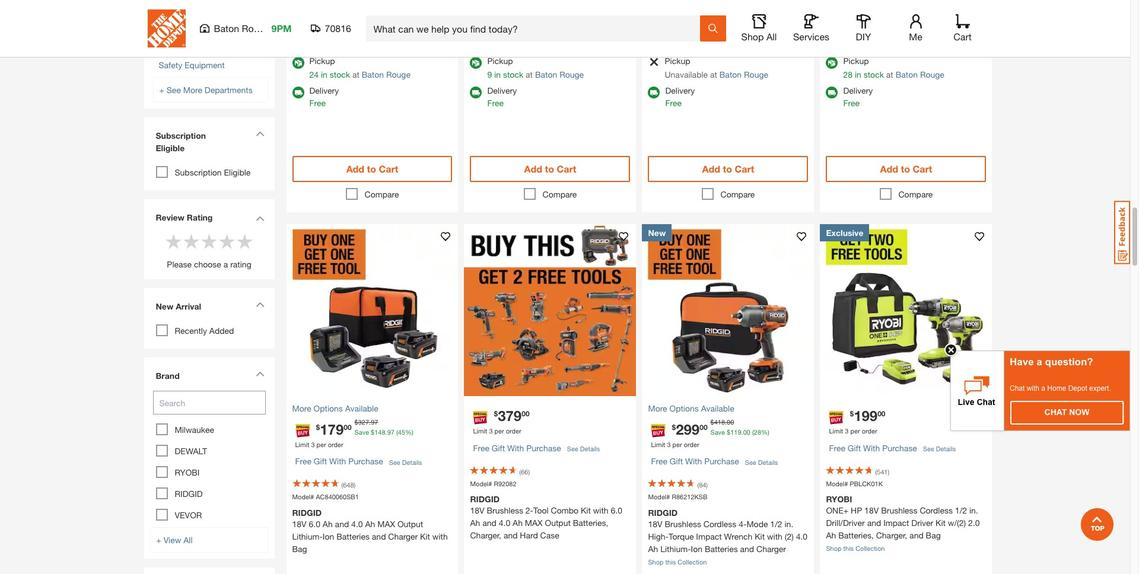 Task type: locate. For each thing, give the bounding box(es) containing it.
18v 6.0 ah and 4.0 ah max output lithium-ion batteries and charger kit with bag image
[[286, 225, 458, 397]]

1 vertical spatial +
[[156, 536, 161, 546]]

0 horizontal spatial combo
[[506, 10, 533, 20]]

4 caret icon image from the top
[[256, 372, 264, 377]]

free gift with purchase button
[[473, 437, 561, 460], [829, 437, 917, 460], [295, 450, 383, 474], [651, 450, 739, 474]]

rating
[[187, 213, 213, 223]]

28
[[844, 70, 853, 80], [754, 428, 761, 436]]

1 pickup from the left
[[310, 56, 335, 66]]

4.0 inside ridgid 18v brushless 2-tool combo kit with 6.0 ah and 4.0 ah max output batteries, charger, and hard case
[[499, 518, 511, 528]]

0 vertical spatial impact
[[929, 10, 954, 20]]

ridgid inside ridgid 18v brushless cordless 4-mode 1/2 in. high-torque impact wrench kit with (2) 4.0 ah lithium-ion batteries and charger shop this collection
[[648, 508, 678, 518]]

ah inside ridgid 18v brushless cordless 4-mode 1/2 in. high-torque impact wrench kit with (2) 4.0 ah lithium-ion batteries and charger shop this collection
[[648, 544, 658, 554]]

order down $ 179 00
[[328, 441, 343, 449]]

free gift with purchase button for 199
[[829, 437, 917, 460]]

stock inside pickup 24 in stock at baton rouge
[[330, 70, 350, 80]]

with inside m18 fuel 18v lithium-ion brushless cordless combo kit (4-tool) with two high ouput batteries, 1 charger 1 tool bag
[[577, 10, 593, 20]]

free gift with purchase see details up 84
[[651, 457, 778, 467]]

1 vertical spatial driver
[[912, 518, 934, 528]]

available for pickup image for 24 in stock
[[292, 57, 304, 69]]

save inside $ 327 . 97 save $ 148 . 97 ( 45 %) limit 3 per order
[[355, 428, 369, 436]]

1 add to cart button from the left
[[292, 156, 453, 182]]

baton inside pickup 9 in stock at baton rouge
[[535, 70, 557, 80]]

shop all button
[[740, 14, 778, 43]]

00
[[522, 410, 530, 419], [878, 410, 886, 419], [727, 419, 734, 426], [344, 423, 352, 432], [700, 423, 708, 432], [743, 428, 751, 436]]

please
[[167, 260, 192, 270]]

m18
[[470, 0, 487, 7], [826, 0, 843, 7]]

18v up what can we help you find today? search field
[[512, 0, 526, 7]]

exclusive
[[826, 228, 864, 238]]

order down $ 299 00
[[684, 441, 700, 449]]

18v right hp
[[865, 506, 879, 516]]

0 vertical spatial ryobi
[[175, 468, 200, 478]]

to for unavailable at
[[723, 163, 732, 175]]

0 vertical spatial batteries,
[[496, 22, 531, 32]]

0 horizontal spatial available
[[345, 404, 379, 414]]

1 compare from the left
[[365, 189, 399, 200]]

shop this collection link down torque
[[648, 558, 707, 566]]

hammer
[[862, 10, 894, 20]]

1 add to cart from the left
[[346, 163, 398, 175]]

1 horizontal spatial fuel
[[845, 0, 866, 7]]

in. inside ridgid 18v brushless cordless 4-mode 1/2 in. high-torque impact wrench kit with (2) 4.0 ah lithium-ion batteries and charger shop this collection
[[785, 519, 794, 529]]

1 horizontal spatial shop this collection link
[[826, 545, 885, 553]]

with up 541
[[864, 443, 880, 453]]

1 horizontal spatial shop
[[742, 31, 764, 42]]

save
[[355, 428, 369, 436], [711, 428, 725, 436]]

add to cart button for unavailable at
[[648, 156, 809, 182]]

cordless up diy
[[826, 10, 859, 20]]

1 more options available link from the left
[[292, 403, 453, 415]]

1 vertical spatial collection
[[678, 558, 707, 566]]

shop up the 'pickup unavailable at baton rouge'
[[742, 31, 764, 42]]

1 delivery from the left
[[310, 86, 339, 96]]

rouge inside the 'pickup unavailable at baton rouge'
[[744, 70, 769, 80]]

new inside new arrival link
[[156, 302, 173, 312]]

+ inside + view all link
[[156, 536, 161, 546]]

driver inside m18 fuel 18v lithium-ion brushless cordless hammer drill and impact driver combo kit (2-tool) with 2 batteries
[[957, 10, 979, 20]]

gift
[[492, 443, 505, 453], [848, 443, 861, 453], [314, 457, 327, 467], [670, 457, 683, 467]]

rouge for pickup 24 in stock at baton rouge
[[386, 70, 411, 80]]

cordless up the w/(2)
[[920, 506, 953, 516]]

rouge for pickup 9 in stock at baton rouge
[[560, 70, 584, 80]]

1 vertical spatial 1/2
[[771, 519, 783, 529]]

4.0
[[499, 518, 511, 528], [351, 519, 363, 529], [796, 532, 808, 542]]

lithium- inside m18 fuel 18v lithium-ion brushless cordless hammer drill and impact driver combo kit (2-tool) with 2 batteries
[[885, 0, 915, 7]]

2 delivery from the left
[[488, 86, 517, 96]]

shop this collection link for charger,
[[826, 545, 885, 553]]

see details button for 199
[[923, 438, 956, 460]]

2 m18 from the left
[[826, 0, 843, 7]]

( for ( 66 )
[[520, 468, 521, 476]]

%) right 148
[[405, 428, 414, 436]]

equipment
[[185, 60, 225, 70]]

00 for 199
[[878, 410, 886, 419]]

ridgid for ridgid 18v brushless cordless 4-mode 1/2 in. high-torque impact wrench kit with (2) 4.0 ah lithium-ion batteries and charger shop this collection
[[648, 508, 678, 518]]

limit up model# r92082 on the left
[[473, 427, 487, 435]]

fuel for combo
[[489, 0, 510, 7]]

star symbol image down review rating link
[[183, 233, 200, 251]]

0 horizontal spatial batteries,
[[496, 22, 531, 32]]

1 caret icon image from the top
[[256, 131, 264, 137]]

1 horizontal spatial save
[[711, 428, 725, 436]]

) for ( 541 )
[[888, 468, 890, 476]]

3
[[489, 427, 493, 435], [845, 427, 849, 435], [311, 441, 315, 449], [667, 441, 671, 449]]

new for new arrival
[[156, 302, 173, 312]]

0 horizontal spatial m18
[[470, 0, 487, 7]]

0 horizontal spatial this
[[666, 558, 676, 566]]

4 add from the left
[[881, 163, 899, 175]]

impact inside the ryobi one+ hp 18v brushless cordless 1/2 in. drill/driver and impact driver kit w/(2) 2.0 ah batteries, charger, and bag shop this collection
[[884, 518, 910, 528]]

1 baton rouge link from the left
[[362, 70, 411, 80]]

baton right 24
[[362, 70, 384, 80]]

more options available for 179
[[292, 404, 379, 414]]

gift for 179
[[314, 457, 327, 467]]

97 left 45
[[387, 428, 395, 436]]

2 add to cart from the left
[[524, 163, 576, 175]]

a
[[224, 260, 228, 270], [1037, 357, 1043, 368], [1042, 385, 1046, 393]]

1 horizontal spatial more
[[292, 404, 311, 414]]

to for 9 in stock
[[545, 163, 554, 175]]

free gift with purchase see details up 648
[[295, 457, 422, 467]]

compare for pickup 24 in stock at baton rouge
[[365, 189, 399, 200]]

stock for 28 in stock
[[864, 70, 884, 80]]

0 horizontal spatial in
[[321, 70, 328, 80]]

at inside pickup 28 in stock at baton rouge
[[887, 70, 894, 80]]

in inside pickup 9 in stock at baton rouge
[[494, 70, 501, 80]]

%)
[[405, 428, 414, 436], [761, 428, 770, 436]]

ion down model# ac840060sb1
[[323, 532, 334, 542]]

4 at from the left
[[887, 70, 894, 80]]

1 m18 from the left
[[470, 0, 487, 7]]

1 available from the left
[[345, 404, 379, 414]]

00 inside $ 199 00
[[878, 410, 886, 419]]

shop this collection link
[[826, 545, 885, 553], [648, 558, 707, 566]]

batteries, inside ridgid 18v brushless 2-tool combo kit with 6.0 ah and 4.0 ah max output batteries, charger, and hard case
[[573, 518, 609, 528]]

available shipping image
[[470, 87, 482, 99], [648, 87, 660, 99]]

0 horizontal spatial output
[[398, 519, 423, 529]]

pickup up 9
[[488, 56, 513, 66]]

shop this collection link down drill/driver
[[826, 545, 885, 553]]

1 in from the left
[[321, 70, 328, 80]]

a left rating
[[224, 260, 228, 270]]

1 vertical spatial 97
[[387, 428, 395, 436]]

2 options from the left
[[670, 404, 699, 414]]

299
[[676, 421, 700, 438]]

1 horizontal spatial impact
[[884, 518, 910, 528]]

(
[[396, 428, 398, 436], [753, 428, 754, 436], [520, 468, 521, 476], [876, 468, 877, 476], [342, 481, 343, 489], [698, 481, 699, 489]]

free gift with purchase button up ( 66 )
[[473, 437, 561, 460]]

free up model# r92082 on the left
[[473, 443, 490, 453]]

1 vertical spatial combo
[[826, 22, 854, 32]]

rouge
[[242, 23, 270, 34], [386, 70, 411, 80], [560, 70, 584, 80], [744, 70, 769, 80], [920, 70, 945, 80]]

2 limit 3 per order from the left
[[829, 427, 878, 435]]

2 at from the left
[[526, 70, 533, 80]]

purchase down $ 418 . 00 save $ 119 . 00 ( 28 %) limit 3 per order
[[705, 457, 739, 467]]

cordless inside m18 fuel 18v lithium-ion brushless cordless combo kit (4-tool) with two high ouput batteries, 1 charger 1 tool bag
[[470, 10, 503, 20]]

1 %) from the left
[[405, 428, 414, 436]]

add to cart for 24 in stock
[[346, 163, 398, 175]]

baton rouge link for pickup 24 in stock at baton rouge
[[362, 70, 411, 80]]

3 caret icon image from the top
[[256, 302, 264, 308]]

fuel inside m18 fuel 18v lithium-ion brushless cordless combo kit (4-tool) with two high ouput batteries, 1 charger 1 tool bag
[[489, 0, 510, 7]]

0 vertical spatial bag
[[597, 22, 612, 32]]

00 up 541
[[878, 410, 886, 419]]

subscription eligible up rating
[[175, 168, 251, 178]]

pickup for 28
[[844, 56, 869, 66]]

70816 button
[[311, 23, 352, 34]]

0 vertical spatial driver
[[957, 10, 979, 20]]

0 horizontal spatial new
[[156, 302, 173, 312]]

0 horizontal spatial 6.0
[[309, 519, 320, 529]]

4 pickup from the left
[[844, 56, 869, 66]]

this inside ridgid 18v brushless cordless 4-mode 1/2 in. high-torque impact wrench kit with (2) 4.0 ah lithium-ion batteries and charger shop this collection
[[666, 558, 676, 566]]

0 horizontal spatial more
[[183, 85, 202, 95]]

cart link
[[950, 14, 976, 43]]

0 horizontal spatial max
[[378, 519, 395, 529]]

2 stock from the left
[[503, 70, 524, 80]]

( 66 )
[[520, 468, 530, 476]]

limit inside $ 418 . 00 save $ 119 . 00 ( 28 %) limit 3 per order
[[651, 441, 666, 449]]

depot
[[1069, 385, 1088, 393]]

0 horizontal spatial more options available link
[[292, 403, 453, 415]]

( for ( 84 )
[[698, 481, 699, 489]]

3 compare from the left
[[721, 189, 755, 200]]

dewalt
[[175, 446, 207, 457]]

ridgid for ridgid 18v brushless 2-tool combo kit with 6.0 ah and 4.0 ah max output batteries, charger, and hard case
[[470, 495, 500, 505]]

%) inside $ 327 . 97 save $ 148 . 97 ( 45 %) limit 3 per order
[[405, 428, 414, 436]]

1 stock from the left
[[330, 70, 350, 80]]

$ inside $ 179 00
[[316, 423, 320, 432]]

stock for 24 in stock
[[330, 70, 350, 80]]

fuel inside m18 fuel 18v lithium-ion brushless cordless hammer drill and impact driver combo kit (2-tool) with 2 batteries
[[845, 0, 866, 7]]

4.0 down ac840060sb1
[[351, 519, 363, 529]]

brushless inside m18 fuel 18v lithium-ion brushless cordless hammer drill and impact driver combo kit (2-tool) with 2 batteries
[[929, 0, 965, 7]]

order down $ 379 00
[[506, 427, 521, 435]]

options for 179
[[314, 404, 343, 414]]

148
[[375, 428, 386, 436]]

at for 24 in stock
[[352, 70, 360, 80]]

ridgid down model# r86212ksb
[[648, 508, 678, 518]]

star symbol image up please
[[165, 233, 183, 251]]

per inside $ 418 . 00 save $ 119 . 00 ( 28 %) limit 3 per order
[[673, 441, 682, 449]]

cart inside cart link
[[954, 31, 972, 42]]

with for 199
[[864, 443, 880, 453]]

4 delivery from the left
[[844, 86, 873, 96]]

m18 fuel 18v lithium-ion brushless cordless combo kit (4-tool) with two high ouput batteries, 1 charger 1 tool bag
[[470, 0, 630, 32]]

$ inside $ 299 00
[[672, 423, 676, 432]]

charger inside ridgid 18v brushless cordless 4-mode 1/2 in. high-torque impact wrench kit with (2) 4.0 ah lithium-ion batteries and charger shop this collection
[[757, 544, 786, 554]]

0 horizontal spatial eligible
[[156, 143, 185, 153]]

delivery for 9
[[488, 86, 517, 96]]

1 horizontal spatial m18
[[826, 0, 843, 7]]

1 limit 3 per order from the left
[[473, 427, 521, 435]]

0 horizontal spatial shop
[[648, 558, 664, 566]]

tool) left two
[[558, 10, 575, 20]]

purchase for 199
[[883, 443, 917, 453]]

2 horizontal spatial 4.0
[[796, 532, 808, 542]]

batteries
[[923, 22, 956, 32], [337, 532, 370, 542], [705, 544, 738, 554]]

0 horizontal spatial 28
[[754, 428, 761, 436]]

4 to from the left
[[901, 163, 910, 175]]

to
[[367, 163, 376, 175], [545, 163, 554, 175], [723, 163, 732, 175], [901, 163, 910, 175]]

model# ac840060sb1
[[292, 493, 359, 501]]

rouge inside pickup 9 in stock at baton rouge
[[560, 70, 584, 80]]

per
[[495, 427, 504, 435], [851, 427, 860, 435], [317, 441, 326, 449], [673, 441, 682, 449]]

ion up 2
[[915, 0, 927, 7]]

more up $ 418 . 00 save $ 119 . 00 ( 28 %) limit 3 per order
[[648, 404, 667, 414]]

+ see more departments
[[159, 85, 253, 95]]

3 baton rouge link from the left
[[720, 70, 769, 80]]

ridgid inside ridgid 18v brushless 2-tool combo kit with 6.0 ah and 4.0 ah max output batteries, charger, and hard case
[[470, 495, 500, 505]]

delivery for 24
[[310, 86, 339, 96]]

3 pickup from the left
[[665, 56, 691, 66]]

at inside pickup 9 in stock at baton rouge
[[526, 70, 533, 80]]

collection down torque
[[678, 558, 707, 566]]

drill/driver
[[826, 518, 865, 528]]

00 inside $ 179 00
[[344, 423, 352, 432]]

charger inside ridgid 18v 6.0 ah and 4.0 ah max output lithium-ion batteries and charger kit with bag
[[388, 532, 418, 542]]

0 horizontal spatial available shipping image
[[470, 87, 482, 99]]

in
[[321, 70, 328, 80], [494, 70, 501, 80], [855, 70, 862, 80]]

model# r92082
[[470, 480, 517, 488]]

2 to from the left
[[545, 163, 554, 175]]

1 horizontal spatial 97
[[387, 428, 395, 436]]

review
[[156, 213, 185, 223]]

add
[[346, 163, 365, 175], [524, 163, 543, 175], [702, 163, 721, 175], [881, 163, 899, 175]]

model# left ac840060sb1
[[292, 493, 314, 501]]

a right have
[[1037, 357, 1043, 368]]

0 vertical spatial a
[[224, 260, 228, 270]]

impact inside m18 fuel 18v lithium-ion brushless cordless hammer drill and impact driver combo kit (2-tool) with 2 batteries
[[929, 10, 954, 20]]

subscription down + see more departments
[[156, 131, 206, 141]]

1 horizontal spatial batteries,
[[573, 518, 609, 528]]

3 inside $ 327 . 97 save $ 148 . 97 ( 45 %) limit 3 per order
[[311, 441, 315, 449]]

batteries down wrench
[[705, 544, 738, 554]]

stock inside pickup 9 in stock at baton rouge
[[503, 70, 524, 80]]

( 84 )
[[698, 481, 708, 489]]

1 horizontal spatial 28
[[844, 70, 853, 80]]

pickup 24 in stock at baton rouge
[[310, 56, 411, 80]]

driver for cordless
[[912, 518, 934, 528]]

00 up ( 66 )
[[522, 410, 530, 419]]

limit up model# r86212ksb
[[651, 441, 666, 449]]

2 %) from the left
[[761, 428, 770, 436]]

baton inside pickup 28 in stock at baton rouge
[[896, 70, 918, 80]]

1 vertical spatial subscription eligible
[[175, 168, 251, 178]]

choose
[[194, 260, 221, 270]]

379
[[498, 408, 522, 425]]

1 horizontal spatial max
[[525, 518, 543, 528]]

delivery free down pickup 28 in stock at baton rouge
[[844, 86, 873, 108]]

1 horizontal spatial combo
[[551, 506, 579, 516]]

impact
[[929, 10, 954, 20], [884, 518, 910, 528], [696, 532, 722, 542]]

2 more options available link from the left
[[648, 403, 809, 415]]

brushless down ( 541 )
[[881, 506, 918, 516]]

2 compare from the left
[[543, 189, 577, 200]]

1 horizontal spatial driver
[[957, 10, 979, 20]]

see details button for 179
[[389, 452, 422, 474]]

4 delivery free from the left
[[844, 86, 873, 108]]

1 horizontal spatial available shipping image
[[826, 87, 838, 99]]

delivery free down 24
[[310, 86, 339, 108]]

m18 inside m18 fuel 18v lithium-ion brushless cordless combo kit (4-tool) with two high ouput batteries, 1 charger 1 tool bag
[[470, 0, 487, 7]]

70816
[[325, 23, 351, 34]]

cart for pickup 28 in stock at baton rouge
[[913, 163, 933, 175]]

0 vertical spatial 28
[[844, 70, 853, 80]]

2 available shipping image from the left
[[648, 87, 660, 99]]

add to cart
[[346, 163, 398, 175], [524, 163, 576, 175], [702, 163, 755, 175], [881, 163, 933, 175]]

0 horizontal spatial 4.0
[[351, 519, 363, 529]]

stock right 9
[[503, 70, 524, 80]]

1/2 right mode
[[771, 519, 783, 529]]

1 to from the left
[[367, 163, 376, 175]]

1 horizontal spatial bag
[[597, 22, 612, 32]]

available for pickup image
[[292, 57, 304, 69], [470, 57, 482, 69]]

( for ( 541 )
[[876, 468, 877, 476]]

pickup up 24
[[310, 56, 335, 66]]

order inside $ 418 . 00 save $ 119 . 00 ( 28 %) limit 3 per order
[[684, 441, 700, 449]]

purchase
[[527, 443, 561, 453], [883, 443, 917, 453], [349, 457, 383, 467], [705, 457, 739, 467]]

1 vertical spatial in.
[[785, 519, 794, 529]]

2 pickup from the left
[[488, 56, 513, 66]]

at inside the 'pickup unavailable at baton rouge'
[[710, 70, 717, 80]]

3 add to cart button from the left
[[648, 156, 809, 182]]

with inside m18 fuel 18v lithium-ion brushless cordless hammer drill and impact driver combo kit (2-tool) with 2 batteries
[[898, 22, 914, 32]]

model# for model# r92082
[[470, 480, 492, 488]]

at for 28 in stock
[[887, 70, 894, 80]]

services
[[794, 31, 830, 42]]

1/2
[[955, 506, 967, 516], [771, 519, 783, 529]]

pickup up unavailable
[[665, 56, 691, 66]]

1 charger, from the left
[[470, 531, 502, 541]]

driver
[[957, 10, 979, 20], [912, 518, 934, 528]]

0 horizontal spatial charger,
[[470, 531, 502, 541]]

0 vertical spatial shop
[[742, 31, 764, 42]]

with
[[577, 10, 593, 20], [898, 22, 914, 32], [1027, 385, 1040, 393], [593, 506, 609, 516], [433, 532, 448, 542], [767, 532, 783, 542]]

0 vertical spatial subscription eligible link
[[150, 124, 269, 163]]

hp
[[851, 506, 863, 516]]

1 horizontal spatial stock
[[503, 70, 524, 80]]

available up 418
[[701, 404, 735, 414]]

tool)
[[558, 10, 575, 20], [879, 22, 896, 32]]

0 vertical spatial all
[[767, 31, 777, 42]]

cordless up 'ouput'
[[470, 10, 503, 20]]

ion up what can we help you find today? search field
[[559, 0, 571, 7]]

3 delivery free from the left
[[666, 86, 695, 108]]

in. up 2.0
[[970, 506, 979, 516]]

more up $ 327 . 97 save $ 148 . 97 ( 45 %) limit 3 per order
[[292, 404, 311, 414]]

more options available up $ 299 00
[[648, 404, 735, 414]]

( inside $ 327 . 97 save $ 148 . 97 ( 45 %) limit 3 per order
[[396, 428, 398, 436]]

limit 3 per order down 379
[[473, 427, 521, 435]]

3 in from the left
[[855, 70, 862, 80]]

cart for pickup 9 in stock at baton rouge
[[557, 163, 576, 175]]

2 horizontal spatial batteries
[[923, 22, 956, 32]]

to for 24 in stock
[[367, 163, 376, 175]]

combo left (4-
[[506, 10, 533, 20]]

2 in from the left
[[494, 70, 501, 80]]

2 baton rouge link from the left
[[535, 70, 584, 80]]

more down the safety equipment link
[[183, 85, 202, 95]]

charger, inside the ryobi one+ hp 18v brushless cordless 1/2 in. drill/driver and impact driver kit w/(2) 2.0 ah batteries, charger, and bag shop this collection
[[876, 531, 908, 541]]

subscription eligible link up rating
[[175, 168, 251, 178]]

with inside ridgid 18v brushless 2-tool combo kit with 6.0 ah and 4.0 ah max output batteries, charger, and hard case
[[593, 506, 609, 516]]

limit 3 per order for 379
[[473, 427, 521, 435]]

available shipping image for 9 in stock
[[470, 87, 482, 99]]

shop inside the ryobi one+ hp 18v brushless cordless 1/2 in. drill/driver and impact driver kit w/(2) 2.0 ah batteries, charger, and bag shop this collection
[[826, 545, 842, 553]]

1 add from the left
[[346, 163, 365, 175]]

2 horizontal spatial bag
[[926, 531, 941, 541]]

collection down drill/driver
[[856, 545, 885, 553]]

a for choose
[[224, 260, 228, 270]]

star symbol image up please choose a rating
[[200, 233, 218, 251]]

418
[[714, 419, 725, 426]]

2 available from the left
[[701, 404, 735, 414]]

18v brushless 2-tool combo kit with 6.0 ah and 4.0 ah max output batteries, charger, and hard case image
[[464, 225, 637, 397], [464, 225, 637, 397]]

one+ hp 18v brushless cordless 1/2 in. drill/driver and impact driver kit w/(2) 2.0 ah batteries, charger, and bag image
[[821, 225, 993, 397]]

1 vertical spatial tool)
[[879, 22, 896, 32]]

4 add to cart from the left
[[881, 163, 933, 175]]

2 horizontal spatial combo
[[826, 22, 854, 32]]

in inside pickup 28 in stock at baton rouge
[[855, 70, 862, 80]]

4 compare from the left
[[899, 189, 933, 200]]

tool inside ridgid 18v brushless 2-tool combo kit with 6.0 ah and 4.0 ah max output batteries, charger, and hard case
[[534, 506, 549, 516]]

1 horizontal spatial charger
[[540, 22, 570, 32]]

stock inside pickup 28 in stock at baton rouge
[[864, 70, 884, 80]]

arrival
[[176, 302, 201, 312]]

kit inside ridgid 18v brushless cordless 4-mode 1/2 in. high-torque impact wrench kit with (2) 4.0 ah lithium-ion batteries and charger shop this collection
[[755, 532, 765, 542]]

star symbol image
[[165, 233, 183, 251], [183, 233, 200, 251], [200, 233, 218, 251], [236, 233, 254, 251]]

batteries, for combo
[[496, 22, 531, 32]]

in right 24
[[321, 70, 328, 80]]

1 horizontal spatial 1/2
[[955, 506, 967, 516]]

driver right me button
[[957, 10, 979, 20]]

model#
[[470, 480, 492, 488], [826, 480, 848, 488], [292, 493, 314, 501], [648, 493, 670, 501]]

free up model# ac840060sb1
[[295, 457, 312, 467]]

2 fuel from the left
[[845, 0, 866, 7]]

1 horizontal spatial tool
[[579, 22, 594, 32]]

combo left diy
[[826, 22, 854, 32]]

%) inside $ 418 . 00 save $ 119 . 00 ( 28 %) limit 3 per order
[[761, 428, 770, 436]]

18v down model# r92082 on the left
[[470, 506, 485, 516]]

1/2 inside ridgid 18v brushless cordless 4-mode 1/2 in. high-torque impact wrench kit with (2) 4.0 ah lithium-ion batteries and charger shop this collection
[[771, 519, 783, 529]]

caret icon image for new arrival
[[256, 302, 264, 308]]

free gift with purchase see details up ( 66 )
[[473, 443, 600, 453]]

kit inside m18 fuel 18v lithium-ion brushless cordless hammer drill and impact driver combo kit (2-tool) with 2 batteries
[[856, 22, 866, 32]]

cordless up wrench
[[704, 519, 737, 529]]

in. for (2)
[[785, 519, 794, 529]]

$ for 379
[[494, 410, 498, 419]]

$ for 327
[[355, 419, 358, 426]]

1 horizontal spatial %)
[[761, 428, 770, 436]]

ridgid up vevor link at bottom left
[[175, 489, 203, 499]]

in. for 2.0
[[970, 506, 979, 516]]

2 save from the left
[[711, 428, 725, 436]]

2 delivery free from the left
[[488, 86, 517, 108]]

delivery
[[310, 86, 339, 96], [488, 86, 517, 96], [666, 86, 695, 96], [844, 86, 873, 96]]

gift down 299 on the right bottom of the page
[[670, 457, 683, 467]]

available shipping image for unavailable at
[[648, 87, 660, 99]]

00 inside $ 299 00
[[700, 423, 708, 432]]

00 for 379
[[522, 410, 530, 419]]

with inside ridgid 18v 6.0 ah and 4.0 ah max output lithium-ion batteries and charger kit with bag
[[433, 532, 448, 542]]

more options available up $ 179 00
[[292, 404, 379, 414]]

in. inside the ryobi one+ hp 18v brushless cordless 1/2 in. drill/driver and impact driver kit w/(2) 2.0 ah batteries, charger, and bag shop this collection
[[970, 506, 979, 516]]

output inside ridgid 18v 6.0 ah and 4.0 ah max output lithium-ion batteries and charger kit with bag
[[398, 519, 423, 529]]

1 available shipping image from the left
[[292, 87, 304, 99]]

0 vertical spatial charger
[[540, 22, 570, 32]]

star symbol image up rating
[[236, 233, 254, 251]]

3 star symbol image from the left
[[200, 233, 218, 251]]

in for 24
[[321, 70, 328, 80]]

2 vertical spatial bag
[[292, 544, 307, 554]]

per down "179" in the bottom of the page
[[317, 441, 326, 449]]

0 horizontal spatial impact
[[696, 532, 722, 542]]

2 vertical spatial impact
[[696, 532, 722, 542]]

1/2 for with
[[771, 519, 783, 529]]

3 add from the left
[[702, 163, 721, 175]]

2 horizontal spatial more
[[648, 404, 667, 414]]

in for 9
[[494, 70, 501, 80]]

0 vertical spatial combo
[[506, 10, 533, 20]]

00 for 299
[[700, 423, 708, 432]]

purchase for 179
[[349, 457, 383, 467]]

1 options from the left
[[314, 404, 343, 414]]

with up 84
[[686, 457, 702, 467]]

pickup for 9
[[488, 56, 513, 66]]

free gift with purchase button up 541
[[829, 437, 917, 460]]

0 horizontal spatial fuel
[[489, 0, 510, 7]]

1 at from the left
[[352, 70, 360, 80]]

4 add to cart button from the left
[[826, 156, 987, 182]]

batteries, inside m18 fuel 18v lithium-ion brushless cordless combo kit (4-tool) with two high ouput batteries, 1 charger 1 tool bag
[[496, 22, 531, 32]]

see for 379
[[567, 445, 579, 453]]

1 horizontal spatial this
[[844, 545, 854, 553]]

0 vertical spatial new
[[648, 228, 666, 238]]

in inside pickup 24 in stock at baton rouge
[[321, 70, 328, 80]]

0 horizontal spatial 1/2
[[771, 519, 783, 529]]

rouge inside pickup 24 in stock at baton rouge
[[386, 70, 411, 80]]

199
[[854, 408, 878, 425]]

gift for 199
[[848, 443, 861, 453]]

pblck01k
[[850, 480, 883, 488]]

pickup inside pickup 28 in stock at baton rouge
[[844, 56, 869, 66]]

1 available for pickup image from the left
[[292, 57, 304, 69]]

kit inside ridgid 18v 6.0 ah and 4.0 ah max output lithium-ion batteries and charger kit with bag
[[420, 532, 430, 542]]

1 horizontal spatial charger,
[[876, 531, 908, 541]]

collection inside the ryobi one+ hp 18v brushless cordless 1/2 in. drill/driver and impact driver kit w/(2) 2.0 ah batteries, charger, and bag shop this collection
[[856, 545, 885, 553]]

2 charger, from the left
[[876, 531, 908, 541]]

4 star symbol image from the left
[[236, 233, 254, 251]]

3 at from the left
[[710, 70, 717, 80]]

1 available shipping image from the left
[[470, 87, 482, 99]]

limited stock for pickup image
[[648, 57, 660, 67]]

kit inside m18 fuel 18v lithium-ion brushless cordless combo kit (4-tool) with two high ouput batteries, 1 charger 1 tool bag
[[535, 10, 545, 20]]

save inside $ 418 . 00 save $ 119 . 00 ( 28 %) limit 3 per order
[[711, 428, 725, 436]]

1 horizontal spatial more options available link
[[648, 403, 809, 415]]

subscription eligible
[[156, 131, 206, 153], [175, 168, 251, 178]]

one+
[[826, 506, 849, 516]]

free gift with purchase see details for 179
[[295, 457, 422, 467]]

1 more options available from the left
[[292, 404, 379, 414]]

impact for batteries
[[929, 10, 954, 20]]

collection
[[856, 545, 885, 553], [678, 558, 707, 566]]

ridgid down model# r92082 on the left
[[470, 495, 500, 505]]

batteries, for with
[[573, 518, 609, 528]]

2 available shipping image from the left
[[826, 87, 838, 99]]

ridgid
[[175, 489, 203, 499], [470, 495, 500, 505], [292, 508, 322, 518], [648, 508, 678, 518]]

2 vertical spatial shop
[[648, 558, 664, 566]]

kit
[[535, 10, 545, 20], [856, 22, 866, 32], [581, 506, 591, 516], [936, 518, 946, 528], [420, 532, 430, 542], [755, 532, 765, 542]]

2 horizontal spatial batteries,
[[839, 531, 874, 541]]

see for 299
[[745, 458, 757, 466]]

driver for brushless
[[957, 10, 979, 20]]

2 add to cart button from the left
[[470, 156, 631, 182]]

4 baton rouge link from the left
[[896, 70, 945, 80]]

$ 379 00
[[494, 408, 530, 425]]

2 vertical spatial a
[[1042, 385, 1046, 393]]

lithium- up the drill
[[885, 0, 915, 7]]

1 vertical spatial ryobi
[[826, 495, 852, 505]]

0 vertical spatial 97
[[371, 419, 378, 426]]

driver inside the ryobi one+ hp 18v brushless cordless 1/2 in. drill/driver and impact driver kit w/(2) 2.0 ah batteries, charger, and bag shop this collection
[[912, 518, 934, 528]]

1 fuel from the left
[[489, 0, 510, 7]]

0 horizontal spatial %)
[[405, 428, 414, 436]]

in right 9
[[494, 70, 501, 80]]

0 horizontal spatial all
[[184, 536, 193, 546]]

limit up model# ac840060sb1
[[295, 441, 309, 449]]

0 horizontal spatial available shipping image
[[292, 87, 304, 99]]

What can we help you find today? search field
[[374, 16, 699, 41]]

purchase for 299
[[705, 457, 739, 467]]

28 right 119
[[754, 428, 761, 436]]

available shipping image
[[292, 87, 304, 99], [826, 87, 838, 99]]

1/2 inside the ryobi one+ hp 18v brushless cordless 1/2 in. drill/driver and impact driver kit w/(2) 2.0 ah batteries, charger, and bag shop this collection
[[955, 506, 967, 516]]

in down diy
[[855, 70, 862, 80]]

batteries right 2
[[923, 22, 956, 32]]

ridgid inside ridgid 18v 6.0 ah and 4.0 ah max output lithium-ion batteries and charger kit with bag
[[292, 508, 322, 518]]

3 delivery from the left
[[666, 86, 695, 96]]

pickup
[[310, 56, 335, 66], [488, 56, 513, 66], [665, 56, 691, 66], [844, 56, 869, 66]]

rouge for pickup 28 in stock at baton rouge
[[920, 70, 945, 80]]

cart
[[954, 31, 972, 42], [379, 163, 398, 175], [557, 163, 576, 175], [735, 163, 755, 175], [913, 163, 933, 175]]

3 stock from the left
[[864, 70, 884, 80]]

m18 up services button
[[826, 0, 843, 7]]

ac840060sb1
[[316, 493, 359, 501]]

1 horizontal spatial batteries
[[705, 544, 738, 554]]

tool) inside m18 fuel 18v lithium-ion brushless cordless combo kit (4-tool) with two high ouput batteries, 1 charger 1 tool bag
[[558, 10, 575, 20]]

1 horizontal spatial limit 3 per order
[[829, 427, 878, 435]]

1 horizontal spatial collection
[[856, 545, 885, 553]]

1 horizontal spatial 4.0
[[499, 518, 511, 528]]

2 more options available from the left
[[648, 404, 735, 414]]

model# up one+
[[826, 480, 848, 488]]

outdoors link
[[159, 39, 194, 49]]

delivery free down unavailable
[[666, 86, 695, 108]]

me button
[[897, 14, 935, 43]]

97 right 327
[[371, 419, 378, 426]]

0 horizontal spatial driver
[[912, 518, 934, 528]]

1 save from the left
[[355, 428, 369, 436]]

0 vertical spatial in.
[[970, 506, 979, 516]]

details
[[580, 445, 600, 453], [936, 445, 956, 453], [402, 458, 422, 466], [758, 458, 778, 466]]

brushless up torque
[[665, 519, 702, 529]]

see details button
[[567, 438, 600, 460], [923, 438, 956, 460], [389, 452, 422, 474], [745, 452, 778, 474]]

0 horizontal spatial tool)
[[558, 10, 575, 20]]

0 vertical spatial collection
[[856, 545, 885, 553]]

caret icon image
[[256, 131, 264, 137], [256, 216, 264, 221], [256, 302, 264, 308], [256, 372, 264, 377]]

2 horizontal spatial impact
[[929, 10, 954, 20]]

stock right 24
[[330, 70, 350, 80]]

caret icon image inside new arrival link
[[256, 302, 264, 308]]

delivery down unavailable
[[666, 86, 695, 96]]

2 add from the left
[[524, 163, 543, 175]]

eligible
[[156, 143, 185, 153], [224, 168, 251, 178]]

baton inside pickup 24 in stock at baton rouge
[[362, 70, 384, 80]]

purchase for 379
[[527, 443, 561, 453]]

batteries,
[[496, 22, 531, 32], [573, 518, 609, 528], [839, 531, 874, 541]]

purchase up 66
[[527, 443, 561, 453]]

milwaukee
[[175, 425, 214, 435]]

0 vertical spatial 1/2
[[955, 506, 967, 516]]

3 add to cart from the left
[[702, 163, 755, 175]]

1 delivery free from the left
[[310, 86, 339, 108]]

1 horizontal spatial options
[[670, 404, 699, 414]]

available for 179
[[345, 404, 379, 414]]

order down $ 199 00 in the bottom right of the page
[[862, 427, 878, 435]]

and
[[912, 10, 926, 20], [483, 518, 497, 528], [868, 518, 882, 528], [335, 519, 349, 529], [504, 531, 518, 541], [910, 531, 924, 541], [372, 532, 386, 542], [740, 544, 754, 554]]

1 vertical spatial batteries,
[[573, 518, 609, 528]]

shop inside button
[[742, 31, 764, 42]]

in for 28
[[855, 70, 862, 80]]

) for ( 66 )
[[528, 468, 530, 476]]

more
[[183, 85, 202, 95], [292, 404, 311, 414], [648, 404, 667, 414]]

free down unavailable
[[666, 98, 682, 108]]

with
[[507, 443, 524, 453], [864, 443, 880, 453], [329, 457, 346, 467], [686, 457, 702, 467]]

2 available for pickup image from the left
[[470, 57, 482, 69]]

this down drill/driver
[[844, 545, 854, 553]]

per down 199
[[851, 427, 860, 435]]

available for pickup image
[[826, 57, 838, 69]]

model# left r92082
[[470, 480, 492, 488]]

shop down drill/driver
[[826, 545, 842, 553]]

see details button for 379
[[567, 438, 600, 460]]

ryobi up 'ridgid' link
[[175, 468, 200, 478]]

1 star symbol image from the left
[[165, 233, 183, 251]]

9
[[488, 70, 492, 80]]

all inside button
[[767, 31, 777, 42]]

(4-
[[548, 10, 558, 20]]

3 to from the left
[[723, 163, 732, 175]]

0 horizontal spatial options
[[314, 404, 343, 414]]

2 vertical spatial combo
[[551, 506, 579, 516]]

limit
[[473, 427, 487, 435], [829, 427, 844, 435], [295, 441, 309, 449], [651, 441, 666, 449]]



Task type: vqa. For each thing, say whether or not it's contained in the screenshot.
your to the top
no



Task type: describe. For each thing, give the bounding box(es) containing it.
available for pickup image for 9 in stock
[[470, 57, 482, 69]]

cordless inside ridgid 18v brushless cordless 4-mode 1/2 in. high-torque impact wrench kit with (2) 4.0 ah lithium-ion batteries and charger shop this collection
[[704, 519, 737, 529]]

18v brushless cordless 4-mode 1/2 in. high-torque impact wrench kit with (2) 4.0 ah lithium-ion batteries and charger image
[[642, 225, 815, 397]]

%) for 299
[[761, 428, 770, 436]]

0 vertical spatial subscription
[[156, 131, 206, 141]]

$ for 179
[[316, 423, 320, 432]]

high
[[612, 10, 630, 20]]

free up model# pblck01k
[[829, 443, 846, 453]]

( 541 )
[[876, 468, 890, 476]]

28 inside pickup 28 in stock at baton rouge
[[844, 70, 853, 80]]

4-
[[739, 519, 747, 529]]

add to cart for unavailable at
[[702, 163, 755, 175]]

free up model# r86212ksb
[[651, 457, 668, 467]]

4.0 inside ridgid 18v 6.0 ah and 4.0 ah max output lithium-ion batteries and charger kit with bag
[[351, 519, 363, 529]]

model# for model# pblck01k
[[826, 480, 848, 488]]

pickup for 24
[[310, 56, 335, 66]]

2 star symbol image from the left
[[183, 233, 200, 251]]

add to cart button for 28 in stock
[[826, 156, 987, 182]]

$ 199 00
[[850, 408, 886, 425]]

pickup 9 in stock at baton rouge
[[488, 56, 584, 80]]

1/2 for w/(2)
[[955, 506, 967, 516]]

cart for pickup unavailable at baton rouge
[[735, 163, 755, 175]]

lithium- inside ridgid 18v brushless cordless 4-mode 1/2 in. high-torque impact wrench kit with (2) 4.0 ah lithium-ion batteries and charger shop this collection
[[661, 544, 691, 554]]

18v inside the ryobi one+ hp 18v brushless cordless 1/2 in. drill/driver and impact driver kit w/(2) 2.0 ah batteries, charger, and bag shop this collection
[[865, 506, 879, 516]]

hard
[[520, 531, 538, 541]]

available for 299
[[701, 404, 735, 414]]

charger, inside ridgid 18v brushless 2-tool combo kit with 6.0 ah and 4.0 ah max output batteries, charger, and hard case
[[470, 531, 502, 541]]

fuel for hammer
[[845, 0, 866, 7]]

r86212ksb
[[672, 493, 708, 501]]

vevor link
[[175, 511, 202, 521]]

m18 for m18 fuel 18v lithium-ion brushless cordless hammer drill and impact driver combo kit (2-tool) with 2 batteries
[[826, 0, 843, 7]]

charger inside m18 fuel 18v lithium-ion brushless cordless combo kit (4-tool) with two high ouput batteries, 1 charger 1 tool bag
[[540, 22, 570, 32]]

Search text field
[[153, 391, 266, 415]]

0 vertical spatial eligible
[[156, 143, 185, 153]]

per inside $ 327 . 97 save $ 148 . 97 ( 45 %) limit 3 per order
[[317, 441, 326, 449]]

caret icon image for brand
[[256, 372, 264, 377]]

save for 179
[[355, 428, 369, 436]]

see for 179
[[389, 458, 400, 466]]

$ for 199
[[850, 410, 854, 419]]

ah inside the ryobi one+ hp 18v brushless cordless 1/2 in. drill/driver and impact driver kit w/(2) 2.0 ah batteries, charger, and bag shop this collection
[[826, 531, 836, 541]]

bag inside ridgid 18v 6.0 ah and 4.0 ah max output lithium-ion batteries and charger kit with bag
[[292, 544, 307, 554]]

batteries inside ridgid 18v 6.0 ah and 4.0 ah max output lithium-ion batteries and charger kit with bag
[[337, 532, 370, 542]]

w/(2)
[[948, 518, 966, 528]]

a for with
[[1042, 385, 1046, 393]]

see for 199
[[923, 445, 935, 453]]

more for 299
[[648, 404, 667, 414]]

$ 327 . 97 save $ 148 . 97 ( 45 %) limit 3 per order
[[295, 419, 414, 449]]

baton up "equipment" on the left top
[[214, 23, 239, 34]]

( inside $ 418 . 00 save $ 119 . 00 ( 28 %) limit 3 per order
[[753, 428, 754, 436]]

delivery for unavailable
[[666, 86, 695, 96]]

1 vertical spatial a
[[1037, 357, 1043, 368]]

delivery free for 24
[[310, 86, 339, 108]]

ion inside m18 fuel 18v lithium-ion brushless cordless hammer drill and impact driver combo kit (2-tool) with 2 batteries
[[915, 0, 927, 7]]

details for 199
[[936, 445, 956, 453]]

max inside ridgid 18v 6.0 ah and 4.0 ah max output lithium-ion batteries and charger kit with bag
[[378, 519, 395, 529]]

model# pblck01k
[[826, 480, 883, 488]]

4.0 inside ridgid 18v brushless cordless 4-mode 1/2 in. high-torque impact wrench kit with (2) 4.0 ah lithium-ion batteries and charger shop this collection
[[796, 532, 808, 542]]

available shipping image for 28 in stock
[[826, 87, 838, 99]]

options for 299
[[670, 404, 699, 414]]

baton for pickup 28 in stock at baton rouge
[[896, 70, 918, 80]]

18v inside m18 fuel 18v lithium-ion brushless cordless hammer drill and impact driver combo kit (2-tool) with 2 batteries
[[868, 0, 882, 7]]

84
[[699, 481, 706, 489]]

kit inside the ryobi one+ hp 18v brushless cordless 1/2 in. drill/driver and impact driver kit w/(2) 2.0 ah batteries, charger, and bag shop this collection
[[936, 518, 946, 528]]

with for 379
[[507, 443, 524, 453]]

45
[[398, 428, 405, 436]]

ridgid for ridgid
[[175, 489, 203, 499]]

cart for pickup 24 in stock at baton rouge
[[379, 163, 398, 175]]

327
[[358, 419, 369, 426]]

gift for 379
[[492, 443, 505, 453]]

00 for 179
[[344, 423, 352, 432]]

workwear link
[[159, 17, 196, 27]]

(2-
[[869, 22, 879, 32]]

combo inside ridgid 18v brushless 2-tool combo kit with 6.0 ah and 4.0 ah max output batteries, charger, and hard case
[[551, 506, 579, 516]]

now
[[1070, 408, 1090, 417]]

648
[[343, 481, 354, 489]]

more options available link for 179
[[292, 403, 453, 415]]

+ for + see more departments
[[159, 85, 164, 95]]

torque
[[669, 532, 694, 542]]

and inside m18 fuel 18v lithium-ion brushless cordless hammer drill and impact driver combo kit (2-tool) with 2 batteries
[[912, 10, 926, 20]]

ion inside ridgid 18v brushless cordless 4-mode 1/2 in. high-torque impact wrench kit with (2) 4.0 ah lithium-ion batteries and charger shop this collection
[[691, 544, 703, 554]]

review rating link
[[156, 211, 233, 224]]

+ view all
[[156, 536, 193, 546]]

add to cart button for 9 in stock
[[470, 156, 631, 182]]

collection inside ridgid 18v brushless cordless 4-mode 1/2 in. high-torque impact wrench kit with (2) 4.0 ah lithium-ion batteries and charger shop this collection
[[678, 558, 707, 566]]

brushless inside m18 fuel 18v lithium-ion brushless cordless combo kit (4-tool) with two high ouput batteries, 1 charger 1 tool bag
[[573, 0, 609, 7]]

with inside ridgid 18v brushless cordless 4-mode 1/2 in. high-torque impact wrench kit with (2) 4.0 ah lithium-ion batteries and charger shop this collection
[[767, 532, 783, 542]]

order inside $ 327 . 97 save $ 148 . 97 ( 45 %) limit 3 per order
[[328, 441, 343, 449]]

(2)
[[785, 532, 794, 542]]

brushless inside ridgid 18v brushless 2-tool combo kit with 6.0 ah and 4.0 ah max output batteries, charger, and hard case
[[487, 506, 523, 516]]

baton rouge 9pm
[[214, 23, 292, 34]]

the home depot logo image
[[147, 9, 185, 47]]

ridgid link
[[175, 489, 203, 499]]

limit inside $ 327 . 97 save $ 148 . 97 ( 45 %) limit 3 per order
[[295, 441, 309, 449]]

safety equipment link
[[159, 60, 225, 70]]

delivery for 28
[[844, 86, 873, 96]]

chat now
[[1045, 408, 1090, 417]]

view
[[164, 536, 181, 546]]

) for ( 648 )
[[354, 481, 356, 489]]

compare for pickup 28 in stock at baton rouge
[[899, 189, 933, 200]]

free gift with purchase see details for 379
[[473, 443, 600, 453]]

0 vertical spatial subscription eligible
[[156, 131, 206, 153]]

bag inside m18 fuel 18v lithium-ion brushless cordless combo kit (4-tool) with two high ouput batteries, 1 charger 1 tool bag
[[597, 22, 612, 32]]

diy
[[856, 31, 872, 42]]

add for 24 in stock
[[346, 163, 365, 175]]

departments
[[205, 85, 253, 95]]

add for unavailable at
[[702, 163, 721, 175]]

batteries inside ridgid 18v brushless cordless 4-mode 1/2 in. high-torque impact wrench kit with (2) 4.0 ah lithium-ion batteries and charger shop this collection
[[705, 544, 738, 554]]

00 right 119
[[743, 428, 751, 436]]

2 caret icon image from the top
[[256, 216, 264, 221]]

free down 24
[[310, 98, 326, 108]]

tool) inside m18 fuel 18v lithium-ion brushless cordless hammer drill and impact driver combo kit (2-tool) with 2 batteries
[[879, 22, 896, 32]]

model# r86212ksb
[[648, 493, 708, 501]]

new arrival
[[156, 302, 201, 312]]

1 vertical spatial subscription eligible link
[[175, 168, 251, 178]]

model# for model# ac840060sb1
[[292, 493, 314, 501]]

added
[[209, 326, 234, 336]]

delivery free for unavailable
[[666, 86, 695, 108]]

details for 179
[[402, 458, 422, 466]]

2.0
[[969, 518, 980, 528]]

1 1 from the left
[[533, 22, 538, 32]]

output inside ridgid 18v brushless 2-tool combo kit with 6.0 ah and 4.0 ah max output batteries, charger, and hard case
[[545, 518, 571, 528]]

more options available for 299
[[648, 404, 735, 414]]

00 right 418
[[727, 419, 734, 426]]

lithium- inside m18 fuel 18v lithium-ion brushless cordless combo kit (4-tool) with two high ouput batteries, 1 charger 1 tool bag
[[529, 0, 559, 7]]

add for 9 in stock
[[524, 163, 543, 175]]

details for 299
[[758, 458, 778, 466]]

ryobi link
[[175, 468, 200, 478]]

ridgid for ridgid 18v 6.0 ah and 4.0 ah max output lithium-ion batteries and charger kit with bag
[[292, 508, 322, 518]]

541
[[877, 468, 888, 476]]

two
[[595, 10, 610, 20]]

+ for + view all
[[156, 536, 161, 546]]

compare for pickup 9 in stock at baton rouge
[[543, 189, 577, 200]]

brushless inside ridgid 18v brushless cordless 4-mode 1/2 in. high-torque impact wrench kit with (2) 4.0 ah lithium-ion batteries and charger shop this collection
[[665, 519, 702, 529]]

add to cart button for 24 in stock
[[292, 156, 453, 182]]

to for 28 in stock
[[901, 163, 910, 175]]

$ for 418
[[711, 419, 714, 426]]

179
[[320, 421, 344, 438]]

batteries inside m18 fuel 18v lithium-ion brushless cordless hammer drill and impact driver combo kit (2-tool) with 2 batteries
[[923, 22, 956, 32]]

2-
[[526, 506, 534, 516]]

1 vertical spatial subscription
[[175, 168, 222, 178]]

baton inside the 'pickup unavailable at baton rouge'
[[720, 70, 742, 80]]

$ 299 00
[[672, 421, 708, 438]]

combo inside m18 fuel 18v lithium-ion brushless cordless combo kit (4-tool) with two high ouput batteries, 1 charger 1 tool bag
[[506, 10, 533, 20]]

compare for pickup unavailable at baton rouge
[[721, 189, 755, 200]]

( for ( 648 )
[[342, 481, 343, 489]]

tool inside m18 fuel 18v lithium-ion brushless cordless combo kit (4-tool) with two high ouput batteries, 1 charger 1 tool bag
[[579, 22, 594, 32]]

shop this collection link for lithium-
[[648, 558, 707, 566]]

ion inside m18 fuel 18v lithium-ion brushless cordless combo kit (4-tool) with two high ouput batteries, 1 charger 1 tool bag
[[559, 0, 571, 7]]

impact for ion
[[696, 532, 722, 542]]

kit inside ridgid 18v brushless 2-tool combo kit with 6.0 ah and 4.0 ah max output batteries, charger, and hard case
[[581, 506, 591, 516]]

18v inside m18 fuel 18v lithium-ion brushless cordless combo kit (4-tool) with two high ouput batteries, 1 charger 1 tool bag
[[512, 0, 526, 7]]

ouput
[[470, 22, 493, 32]]

milwaukee link
[[175, 425, 214, 435]]

$ 179 00
[[316, 421, 352, 438]]

batteries, inside the ryobi one+ hp 18v brushless cordless 1/2 in. drill/driver and impact driver kit w/(2) 2.0 ah batteries, charger, and bag shop this collection
[[839, 531, 874, 541]]

cordless inside the ryobi one+ hp 18v brushless cordless 1/2 in. drill/driver and impact driver kit w/(2) 2.0 ah batteries, charger, and bag shop this collection
[[920, 506, 953, 516]]

shop all
[[742, 31, 777, 42]]

66
[[521, 468, 528, 476]]

shop inside ridgid 18v brushless cordless 4-mode 1/2 in. high-torque impact wrench kit with (2) 4.0 ah lithium-ion batteries and charger shop this collection
[[648, 558, 664, 566]]

m18 fuel 18v lithium-ion brushless cordless combo kit (4-tool) with two high ouput batteries, 1 charger 1 tool bag link
[[470, 0, 631, 33]]

stock for 9 in stock
[[503, 70, 524, 80]]

ridgid 18v brushless cordless 4-mode 1/2 in. high-torque impact wrench kit with (2) 4.0 ah lithium-ion batteries and charger shop this collection
[[648, 508, 808, 566]]

model# for model# r86212ksb
[[648, 493, 670, 501]]

drill
[[896, 10, 910, 20]]

outdoors
[[159, 39, 194, 49]]

%) for 179
[[405, 428, 414, 436]]

brand
[[156, 371, 180, 381]]

review rating
[[156, 213, 213, 223]]

ryobi for ryobi one+ hp 18v brushless cordless 1/2 in. drill/driver and impact driver kit w/(2) 2.0 ah batteries, charger, and bag shop this collection
[[826, 495, 852, 505]]

cordless inside m18 fuel 18v lithium-ion brushless cordless hammer drill and impact driver combo kit (2-tool) with 2 batteries
[[826, 10, 859, 20]]

pickup for unavailable
[[665, 56, 691, 66]]

with for 179
[[329, 457, 346, 467]]

bag inside the ryobi one+ hp 18v brushless cordless 1/2 in. drill/driver and impact driver kit w/(2) 2.0 ah batteries, charger, and bag shop this collection
[[926, 531, 941, 541]]

2 1 from the left
[[572, 22, 577, 32]]

wrench
[[724, 532, 753, 542]]

mode
[[747, 519, 768, 529]]

safety equipment
[[159, 60, 225, 70]]

ridgid 18v 6.0 ah and 4.0 ah max output lithium-ion batteries and charger kit with bag
[[292, 508, 448, 554]]

free down 9
[[488, 98, 504, 108]]

18v inside ridgid 18v 6.0 ah and 4.0 ah max output lithium-ion batteries and charger kit with bag
[[292, 519, 307, 529]]

this inside the ryobi one+ hp 18v brushless cordless 1/2 in. drill/driver and impact driver kit w/(2) 2.0 ah batteries, charger, and bag shop this collection
[[844, 545, 854, 553]]

28 inside $ 418 . 00 save $ 119 . 00 ( 28 %) limit 3 per order
[[754, 428, 761, 436]]

limit up model# pblck01k
[[829, 427, 844, 435]]

save for 299
[[711, 428, 725, 436]]

star symbol image
[[218, 233, 236, 251]]

1 vertical spatial eligible
[[224, 168, 251, 178]]

brand link
[[150, 364, 269, 391]]

0 horizontal spatial 97
[[371, 419, 378, 426]]

r92082
[[494, 480, 517, 488]]

max inside ridgid 18v brushless 2-tool combo kit with 6.0 ah and 4.0 ah max output batteries, charger, and hard case
[[525, 518, 543, 528]]

ryobi one+ hp 18v brushless cordless 1/2 in. drill/driver and impact driver kit w/(2) 2.0 ah batteries, charger, and bag shop this collection
[[826, 495, 980, 553]]

ion inside ridgid 18v 6.0 ah and 4.0 ah max output lithium-ion batteries and charger kit with bag
[[323, 532, 334, 542]]

workwear
[[159, 17, 196, 27]]

6.0 inside ridgid 18v brushless 2-tool combo kit with 6.0 ah and 4.0 ah max output batteries, charger, and hard case
[[611, 506, 623, 516]]

3 inside $ 418 . 00 save $ 119 . 00 ( 28 %) limit 3 per order
[[667, 441, 671, 449]]

free down pickup 28 in stock at baton rouge
[[844, 98, 860, 108]]

free gift with purchase see details for 199
[[829, 443, 956, 453]]

add to cart for 9 in stock
[[524, 163, 576, 175]]

feedback link image
[[1115, 201, 1131, 265]]

free gift with purchase button for 299
[[651, 450, 739, 474]]

unavailable
[[665, 70, 708, 80]]

safety
[[159, 60, 182, 70]]

119
[[731, 428, 742, 436]]

brushless inside the ryobi one+ hp 18v brushless cordless 1/2 in. drill/driver and impact driver kit w/(2) 2.0 ah batteries, charger, and bag shop this collection
[[881, 506, 918, 516]]

lithium- inside ridgid 18v 6.0 ah and 4.0 ah max output lithium-ion batteries and charger kit with bag
[[292, 532, 323, 542]]

new arrival link
[[150, 295, 269, 322]]

18v inside ridgid 18v brushless 2-tool combo kit with 6.0 ah and 4.0 ah max output batteries, charger, and hard case
[[470, 506, 485, 516]]

chat now link
[[1011, 402, 1124, 424]]

recently added link
[[175, 326, 234, 336]]

chat with a home depot expert.
[[1010, 385, 1112, 393]]

caret icon image for subscription eligible
[[256, 131, 264, 137]]

pickup 28 in stock at baton rouge
[[844, 56, 945, 80]]

per down 379
[[495, 427, 504, 435]]

ridgid 18v brushless 2-tool combo kit with 6.0 ah and 4.0 ah max output batteries, charger, and hard case
[[470, 495, 623, 541]]

at for 9 in stock
[[526, 70, 533, 80]]

add for 28 in stock
[[881, 163, 899, 175]]

combo inside m18 fuel 18v lithium-ion brushless cordless hammer drill and impact driver combo kit (2-tool) with 2 batteries
[[826, 22, 854, 32]]

m18 fuel 18v lithium-ion brushless cordless hammer drill and impact driver combo kit (2-tool) with 2 batteries link
[[826, 0, 987, 33]]

baton rouge link for pickup 9 in stock at baton rouge
[[535, 70, 584, 80]]

question?
[[1045, 357, 1094, 368]]

have
[[1010, 357, 1034, 368]]

home
[[1048, 385, 1067, 393]]

6.0 inside ridgid 18v 6.0 ah and 4.0 ah max output lithium-ion batteries and charger kit with bag
[[309, 519, 320, 529]]

24
[[310, 70, 319, 80]]

diy button
[[845, 14, 883, 43]]

recently added
[[175, 326, 234, 336]]

gift for 299
[[670, 457, 683, 467]]

9pm
[[272, 23, 292, 34]]

18v inside ridgid 18v brushless cordless 4-mode 1/2 in. high-torque impact wrench kit with (2) 4.0 ah lithium-ion batteries and charger shop this collection
[[648, 519, 663, 529]]

more options available link for 299
[[648, 403, 809, 415]]

( 648 )
[[342, 481, 356, 489]]

vevor
[[175, 511, 202, 521]]

and inside ridgid 18v brushless cordless 4-mode 1/2 in. high-torque impact wrench kit with (2) 4.0 ah lithium-ion batteries and charger shop this collection
[[740, 544, 754, 554]]



